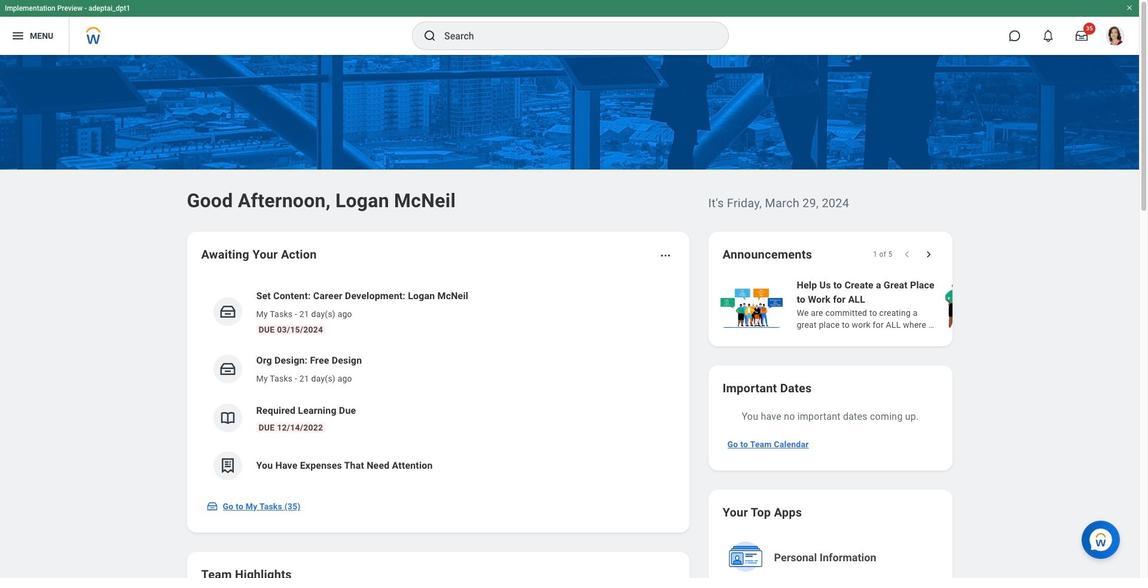Task type: locate. For each thing, give the bounding box(es) containing it.
banner
[[0, 0, 1139, 55]]

1 vertical spatial inbox image
[[219, 361, 236, 378]]

inbox image
[[219, 303, 236, 321], [219, 361, 236, 378]]

main content
[[0, 55, 1148, 579]]

1 horizontal spatial list
[[718, 277, 1148, 332]]

book open image
[[219, 410, 236, 428]]

list
[[718, 277, 1148, 332], [201, 280, 675, 490]]

search image
[[423, 29, 437, 43]]

Search Workday  search field
[[444, 23, 704, 49]]

status
[[873, 250, 892, 260]]

0 vertical spatial inbox image
[[219, 303, 236, 321]]

notifications large image
[[1042, 30, 1054, 42]]

dashboard expenses image
[[219, 457, 236, 475]]

inbox image
[[206, 501, 218, 513]]

profile logan mcneil image
[[1106, 26, 1125, 48]]



Task type: vqa. For each thing, say whether or not it's contained in the screenshot.
bottommost clipboard image
no



Task type: describe. For each thing, give the bounding box(es) containing it.
justify image
[[11, 29, 25, 43]]

close environment banner image
[[1126, 4, 1133, 11]]

0 horizontal spatial list
[[201, 280, 675, 490]]

related actions image
[[659, 250, 671, 262]]

chevron right small image
[[922, 249, 934, 261]]

chevron left small image
[[901, 249, 913, 261]]

2 inbox image from the top
[[219, 361, 236, 378]]

1 inbox image from the top
[[219, 303, 236, 321]]

inbox large image
[[1076, 30, 1088, 42]]



